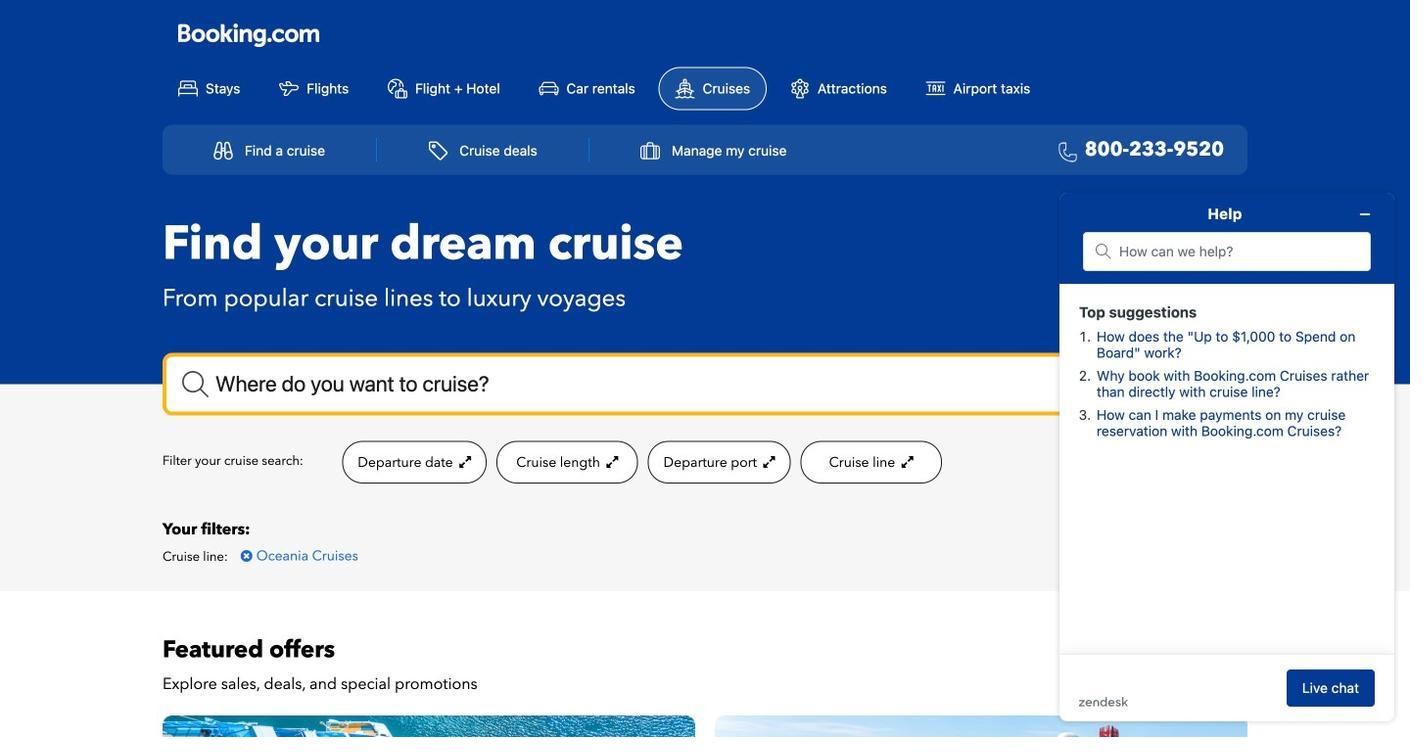 Task type: locate. For each thing, give the bounding box(es) containing it.
cheap cruises image
[[715, 716, 1248, 738]]

open the cruiseline cruise search filter menu image
[[899, 455, 914, 469]]

open the departure port cruise search filter menu image
[[761, 455, 775, 469]]

open the departure date cruise search filter menu image
[[457, 455, 471, 469]]

None field
[[163, 353, 1248, 416]]

travel menu navigation
[[163, 125, 1248, 175]]

Where do you want to cruise? text field
[[163, 353, 1248, 416]]



Task type: vqa. For each thing, say whether or not it's contained in the screenshot.
the 'cruise' to the right
no



Task type: describe. For each thing, give the bounding box(es) containing it.
cruise sale image
[[163, 716, 696, 738]]

open the trip length cruise search filter menu image
[[604, 455, 619, 469]]

oceania cruises has been selected for your cruise search filter. remove oceania cruises from your cruise search filter. image
[[241, 549, 252, 563]]

booking.com home image
[[178, 23, 319, 49]]



